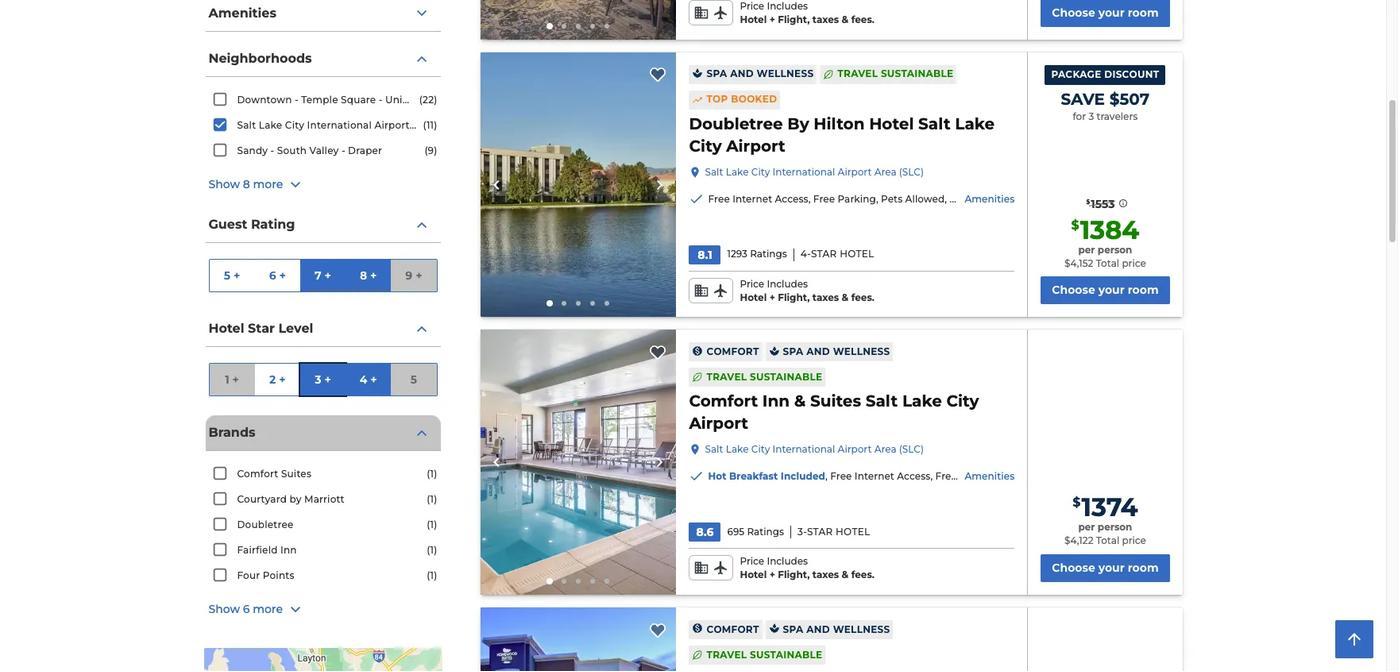 Task type: describe. For each thing, give the bounding box(es) containing it.
park
[[438, 94, 461, 106]]

included
[[781, 471, 826, 483]]

$ 1384 per person $4,152 total price
[[1065, 214, 1147, 269]]

$4,122
[[1065, 535, 1094, 547]]

+ for 2 +
[[279, 372, 286, 387]]

go to image #1 image for save $507
[[547, 301, 553, 307]]

room for second choose your room button from the bottom of the page
[[1128, 283, 1159, 298]]

5 + button
[[209, 260, 255, 292]]

flight, for save $507
[[778, 291, 810, 303]]

6 + button
[[255, 260, 300, 292]]

breakfast
[[730, 471, 778, 483]]

choose for first choose your room button
[[1052, 5, 1096, 20]]

fees. for save $507
[[852, 291, 875, 303]]

doubletree for doubletree
[[237, 519, 294, 531]]

total for 1384
[[1096, 257, 1120, 269]]

courtyard by marriott
[[237, 493, 345, 505]]

6 inside button
[[269, 268, 276, 283]]

1 your from the top
[[1099, 5, 1125, 20]]

0 vertical spatial area
[[413, 119, 435, 131]]

(slc) for save $507
[[899, 166, 924, 178]]

4-
[[801, 248, 811, 260]]

marriott
[[304, 493, 345, 505]]

airport left shuttle,
[[1273, 471, 1308, 483]]

suites inside comfort inn & suites salt lake city airport
[[810, 392, 861, 411]]

hot breakfast included , free internet access, free parking, pets allowed, swimming pool, fitness center, kitchen, airport shuttle, spa, acces
[[708, 471, 1399, 483]]

flight, for 1374
[[778, 569, 810, 581]]

save $507
[[1061, 89, 1150, 109]]

sandy
[[237, 145, 268, 157]]

2 + button
[[255, 364, 300, 396]]

for 3 travelers
[[1073, 110, 1138, 122]]

city down booked
[[752, 166, 770, 178]]

0 vertical spatial travel
[[838, 68, 878, 80]]

room for 3rd choose your room button from the top
[[1128, 561, 1159, 575]]

0 vertical spatial spa and wellness
[[707, 68, 814, 80]]

top booked
[[707, 93, 777, 105]]

0 vertical spatial wellness
[[757, 68, 814, 80]]

1 flight, from the top
[[778, 13, 810, 25]]

0 vertical spatial 8
[[243, 177, 250, 192]]

internet
[[855, 471, 895, 483]]

save
[[1061, 89, 1105, 109]]

3-star hotel
[[798, 526, 871, 538]]

doubletree by hilton hotel salt lake city airport element
[[689, 113, 1015, 156]]

3 + button
[[300, 364, 346, 396]]

1374
[[1082, 492, 1138, 523]]

show 8 more
[[209, 177, 283, 192]]

shuttle,
[[1311, 471, 1349, 483]]

price for 1374
[[1122, 535, 1147, 547]]

package discount
[[1052, 68, 1160, 80]]

guest rating
[[209, 217, 295, 232]]

per for 1374
[[1079, 522, 1095, 534]]

spa,
[[1351, 471, 1372, 483]]

brands button
[[205, 416, 441, 451]]

show for neighborhoods
[[209, 177, 240, 192]]

comfort inn & suites salt lake city airport element
[[689, 390, 1015, 434]]

for
[[1073, 110, 1086, 122]]

booked
[[731, 93, 777, 105]]

access,
[[897, 471, 933, 483]]

airport down university
[[375, 119, 410, 131]]

by
[[788, 114, 809, 133]]

(slc) for 1374
[[899, 444, 924, 456]]

0 vertical spatial sustainable
[[881, 68, 954, 80]]

hilton
[[814, 114, 865, 133]]

5 +
[[224, 268, 240, 283]]

city inside doubletree by hilton hotel salt lake city airport
[[689, 137, 722, 156]]

0 horizontal spatial suites
[[281, 468, 312, 480]]

amenities for 1374
[[965, 471, 1015, 483]]

1 go to image #1 image from the top
[[547, 23, 553, 29]]

4-star hotel
[[801, 248, 875, 260]]

1293 ratings
[[727, 248, 787, 260]]

go to image #3 image for 1374
[[576, 579, 581, 584]]

salt lake city international airport area (slc) for 1374
[[705, 444, 924, 456]]

+ for 8 +
[[370, 268, 377, 283]]

hot
[[708, 471, 727, 483]]

$ for 1553
[[1086, 198, 1091, 205]]

go to image #3 image for save $507
[[576, 301, 581, 306]]

(1) for suites
[[427, 468, 437, 480]]

2 +
[[269, 372, 286, 387]]

fairfield
[[237, 544, 278, 556]]

pets
[[1003, 471, 1025, 483]]

international for 1374
[[773, 444, 835, 456]]

3 +
[[315, 372, 331, 387]]

fairfield inn
[[237, 544, 297, 556]]

2 choose your room button from the top
[[1041, 277, 1170, 305]]

go to image #1 image for 1374
[[547, 578, 553, 585]]

8.1
[[698, 248, 713, 262]]

7 +
[[315, 268, 331, 283]]

$ 1553
[[1086, 197, 1115, 211]]

area for 1374
[[875, 444, 897, 456]]

four points
[[237, 570, 295, 582]]

comfort inn & suites salt lake city airport
[[689, 392, 979, 433]]

,
[[826, 471, 828, 483]]

wellness for homewood suites by hilton salt lake city airport element
[[833, 623, 890, 635]]

1 photo carousel region from the top
[[480, 0, 677, 40]]

choose your room for first choose your room button
[[1052, 5, 1159, 20]]

comfort suites
[[237, 468, 312, 480]]

$507
[[1110, 89, 1150, 109]]

hotel star level button
[[205, 312, 441, 347]]

0 vertical spatial (slc)
[[438, 119, 464, 131]]

1 +
[[225, 372, 239, 387]]

3 (1) from the top
[[427, 519, 437, 531]]

four
[[237, 570, 260, 582]]

3 choose your room button from the top
[[1041, 555, 1170, 582]]

9 +
[[405, 268, 422, 283]]

airport up internet
[[838, 444, 872, 456]]

star for 1374
[[807, 526, 833, 538]]

allowed,
[[1028, 471, 1069, 483]]

go to image #4 image for save $507
[[590, 301, 595, 306]]

0 vertical spatial international
[[307, 119, 372, 131]]

guest
[[209, 217, 247, 232]]

hotel inside dropdown button
[[209, 321, 244, 336]]

includes for 1374
[[767, 556, 808, 568]]

8 + button
[[346, 260, 391, 292]]

draper
[[348, 145, 382, 157]]

person for 1384
[[1098, 244, 1133, 256]]

square
[[341, 94, 376, 106]]

(1) for inn
[[427, 544, 437, 556]]

hotel star level
[[209, 321, 313, 336]]

+ for 1 +
[[233, 372, 239, 387]]

1553
[[1091, 197, 1115, 211]]

4
[[360, 372, 367, 387]]

pool,
[[1128, 471, 1152, 483]]

1 + button
[[209, 364, 255, 396]]

city up south
[[285, 119, 305, 131]]

1 go to image #3 image from the top
[[576, 24, 581, 28]]

2 free from the left
[[936, 471, 958, 483]]

695
[[727, 526, 745, 538]]

go to image #2 image for save $507
[[562, 301, 567, 306]]

ratings for 1374
[[747, 526, 784, 538]]

1
[[225, 372, 229, 387]]

4 +
[[360, 372, 377, 387]]

choose for second choose your room button from the bottom of the page
[[1052, 283, 1096, 298]]

top
[[707, 93, 728, 105]]

comfort inside comfort inn & suites salt lake city airport
[[689, 392, 758, 411]]

price for 1374
[[740, 556, 765, 568]]

(1) for points
[[427, 570, 437, 582]]

amenities button
[[205, 0, 441, 32]]

swimming
[[1072, 471, 1126, 483]]

0 vertical spatial and
[[730, 68, 754, 80]]

parking,
[[960, 471, 1001, 483]]

photo carousel region for doubletree by hilton hotel salt lake city airport
[[480, 52, 677, 317]]

acces
[[1374, 471, 1399, 483]]

1 go to image #5 image from the top
[[605, 24, 609, 28]]

3 inside 3 + button
[[315, 372, 321, 387]]

1 choose your room button from the top
[[1041, 0, 1170, 27]]

and for homewood suites by hilton salt lake city airport element
[[807, 623, 830, 635]]

- right square
[[379, 94, 383, 106]]

sandy - south valley - draper
[[237, 145, 382, 157]]

(22)
[[419, 94, 437, 106]]

- right valley
[[342, 145, 345, 157]]

travel sustainable for comfort inn & suites salt lake city airport element
[[707, 371, 823, 383]]

fees. for 1374
[[852, 569, 875, 581]]



Task type: locate. For each thing, give the bounding box(es) containing it.
spa and wellness up booked
[[707, 68, 814, 80]]

1 price from the top
[[1122, 257, 1147, 269]]

ratings for save $507
[[750, 248, 787, 260]]

+ for 5 +
[[234, 268, 240, 283]]

0 horizontal spatial free
[[831, 471, 852, 483]]

inn
[[763, 392, 790, 411], [281, 544, 297, 556]]

+ for 9 +
[[416, 268, 422, 283]]

neighborhoods
[[209, 51, 312, 66]]

area down doubletree by hilton hotel salt lake city airport element on the top of the page
[[875, 166, 897, 178]]

4 photo carousel region from the top
[[480, 608, 677, 671]]

+ for 6 +
[[279, 268, 286, 283]]

ratings
[[750, 248, 787, 260], [747, 526, 784, 538]]

fees.
[[852, 13, 875, 25], [852, 291, 875, 303], [852, 569, 875, 581]]

price inside $ 1384 per person $4,152 total price
[[1122, 257, 1147, 269]]

neighborhoods button
[[205, 41, 441, 77]]

7 + button
[[300, 260, 346, 292]]

city up the parking, at the bottom
[[947, 392, 979, 411]]

spa and wellness up comfort inn & suites salt lake city airport on the bottom
[[783, 346, 890, 358]]

downtown
[[237, 94, 292, 106]]

0 vertical spatial go to image #3 image
[[576, 24, 581, 28]]

1 horizontal spatial suites
[[810, 392, 861, 411]]

2 vertical spatial star
[[807, 526, 833, 538]]

spa up comfort inn & suites salt lake city airport on the bottom
[[783, 346, 804, 358]]

(slc) down doubletree by hilton hotel salt lake city airport element on the top of the page
[[899, 166, 924, 178]]

1 vertical spatial (slc)
[[899, 166, 924, 178]]

valley
[[310, 145, 339, 157]]

your up "package discount"
[[1099, 5, 1125, 20]]

total inside $ 1384 per person $4,152 total price
[[1096, 257, 1120, 269]]

5 for 5
[[411, 372, 417, 387]]

1 vertical spatial go to image #4 image
[[590, 301, 595, 306]]

international down by on the right of page
[[773, 166, 835, 178]]

1 vertical spatial spa and wellness
[[783, 346, 890, 358]]

2 vertical spatial go to image #1 image
[[547, 578, 553, 585]]

+ for 3 +
[[325, 372, 331, 387]]

$4,152
[[1065, 257, 1094, 269]]

- left 'temple'
[[295, 94, 299, 106]]

price down the 1384
[[1122, 257, 1147, 269]]

wellness for comfort inn & suites salt lake city airport element
[[833, 346, 890, 358]]

1 price from the top
[[740, 0, 765, 12]]

2 vertical spatial room
[[1128, 561, 1159, 575]]

discount
[[1105, 68, 1160, 80]]

choose your room button up "package discount"
[[1041, 0, 1170, 27]]

1 vertical spatial and
[[807, 346, 830, 358]]

3 fees. from the top
[[852, 569, 875, 581]]

1 vertical spatial choose your room button
[[1041, 277, 1170, 305]]

area up internet
[[875, 444, 897, 456]]

3 go to image #5 image from the top
[[605, 579, 609, 584]]

per up '$4,122'
[[1079, 522, 1095, 534]]

2 price from the top
[[740, 278, 765, 290]]

0 vertical spatial 6
[[269, 268, 276, 283]]

go to image #4 image
[[590, 24, 595, 28], [590, 301, 595, 306], [590, 579, 595, 584]]

0 vertical spatial star
[[811, 248, 837, 260]]

2 vertical spatial includes
[[767, 556, 808, 568]]

0 vertical spatial fees.
[[852, 13, 875, 25]]

6 right 5 + button
[[269, 268, 276, 283]]

choose your room button
[[1041, 0, 1170, 27], [1041, 277, 1170, 305], [1041, 555, 1170, 582]]

1 (1) from the top
[[427, 468, 437, 480]]

inn for comfort
[[763, 392, 790, 411]]

3 price includes hotel + flight, taxes & fees. from the top
[[740, 556, 875, 581]]

1 includes from the top
[[767, 0, 808, 12]]

1 go to image #2 image from the top
[[562, 24, 567, 28]]

sustainable
[[881, 68, 954, 80], [750, 371, 823, 383], [750, 649, 823, 661]]

0 vertical spatial price includes hotel + flight, taxes & fees.
[[740, 0, 875, 25]]

(1)
[[427, 468, 437, 480], [427, 493, 437, 505], [427, 519, 437, 531], [427, 544, 437, 556], [427, 570, 437, 582]]

0 vertical spatial person
[[1098, 244, 1133, 256]]

0 vertical spatial go to image #2 image
[[562, 24, 567, 28]]

temple
[[301, 94, 338, 106]]

price down 1374
[[1122, 535, 1147, 547]]

choose up the package
[[1052, 5, 1096, 20]]

price for 1384
[[1122, 257, 1147, 269]]

2 room from the top
[[1128, 283, 1159, 298]]

international
[[307, 119, 372, 131], [773, 166, 835, 178], [773, 444, 835, 456]]

1 show from the top
[[209, 177, 240, 192]]

level
[[279, 321, 313, 336]]

0 vertical spatial 3
[[1089, 110, 1094, 122]]

fitness
[[1155, 471, 1190, 483]]

5 button
[[391, 364, 437, 396]]

1 vertical spatial taxes
[[813, 291, 839, 303]]

comfort
[[707, 346, 759, 358], [689, 392, 758, 411], [237, 468, 279, 480], [707, 623, 759, 635]]

2 vertical spatial wellness
[[833, 623, 890, 635]]

$ inside $ 1374 per person $4,122 total price
[[1073, 495, 1081, 510]]

choose your room down '$4,122'
[[1052, 561, 1159, 575]]

choose for 3rd choose your room button from the top
[[1052, 561, 1096, 575]]

airport inside doubletree by hilton hotel salt lake city airport
[[727, 137, 786, 156]]

2 per from the top
[[1079, 522, 1095, 534]]

3 taxes from the top
[[813, 569, 839, 581]]

1 vertical spatial suites
[[281, 468, 312, 480]]

1 go to image #4 image from the top
[[590, 24, 595, 28]]

2 vertical spatial go to image #5 image
[[605, 579, 609, 584]]

2 person from the top
[[1098, 522, 1133, 534]]

5 inside button
[[411, 372, 417, 387]]

1 vertical spatial go to image #2 image
[[562, 301, 567, 306]]

salt inside comfort inn & suites salt lake city airport
[[866, 392, 898, 411]]

2 vertical spatial flight,
[[778, 569, 810, 581]]

$ left the 1384
[[1072, 218, 1080, 233]]

0 vertical spatial ratings
[[750, 248, 787, 260]]

6 down four
[[243, 603, 250, 617]]

3 includes from the top
[[767, 556, 808, 568]]

show up guest
[[209, 177, 240, 192]]

sustainable for homewood suites by hilton salt lake city airport element
[[750, 649, 823, 661]]

spa
[[707, 68, 727, 80], [783, 346, 804, 358], [783, 623, 804, 635]]

by
[[290, 493, 302, 505]]

star left level
[[248, 321, 275, 336]]

spa for comfort inn & suites salt lake city airport element
[[783, 346, 804, 358]]

and for comfort inn & suites salt lake city airport element
[[807, 346, 830, 358]]

star inside dropdown button
[[248, 321, 275, 336]]

0 vertical spatial choose
[[1052, 5, 1096, 20]]

(9)
[[425, 145, 437, 157]]

spa for homewood suites by hilton salt lake city airport element
[[783, 623, 804, 635]]

0 vertical spatial salt lake city international airport area (slc)
[[237, 119, 464, 131]]

person down swimming
[[1098, 522, 1133, 534]]

person inside $ 1374 per person $4,122 total price
[[1098, 522, 1133, 534]]

free right access,
[[936, 471, 958, 483]]

1293
[[727, 248, 748, 260]]

3 price from the top
[[740, 556, 765, 568]]

room down $ 1374 per person $4,122 total price
[[1128, 561, 1159, 575]]

2 price from the top
[[1122, 535, 1147, 547]]

- left south
[[271, 145, 274, 157]]

airport down doubletree by hilton hotel salt lake city airport element on the top of the page
[[838, 166, 872, 178]]

total inside $ 1374 per person $4,122 total price
[[1096, 535, 1120, 547]]

your down $ 1384 per person $4,152 total price
[[1099, 283, 1125, 298]]

salt lake city international airport area (slc) down doubletree by hilton hotel salt lake city airport
[[705, 166, 924, 178]]

spa and wellness for homewood suites by hilton salt lake city airport element
[[783, 623, 890, 635]]

1 horizontal spatial 5
[[411, 372, 417, 387]]

$ 1374 per person $4,122 total price
[[1065, 492, 1147, 547]]

0 vertical spatial inn
[[763, 392, 790, 411]]

per up $4,152
[[1079, 244, 1095, 256]]

2 go to image #2 image from the top
[[562, 301, 567, 306]]

person for 1374
[[1098, 522, 1133, 534]]

and up homewood suites by hilton salt lake city airport element
[[807, 623, 830, 635]]

2 show from the top
[[209, 603, 240, 617]]

wellness up comfort inn & suites salt lake city airport element
[[833, 346, 890, 358]]

includes for save $507
[[767, 278, 808, 290]]

1 fees. from the top
[[852, 13, 875, 25]]

courtyard
[[237, 493, 287, 505]]

(11)
[[423, 119, 437, 131]]

more down four points
[[253, 603, 283, 617]]

$ left 1374
[[1073, 495, 1081, 510]]

per for 1384
[[1079, 244, 1095, 256]]

2 vertical spatial price includes hotel + flight, taxes & fees.
[[740, 556, 875, 581]]

1 vertical spatial go to image #3 image
[[576, 301, 581, 306]]

property building image
[[480, 52, 677, 317]]

1 horizontal spatial 6
[[269, 268, 276, 283]]

your
[[1099, 5, 1125, 20], [1099, 283, 1125, 298], [1099, 561, 1125, 575]]

0 vertical spatial spa
[[707, 68, 727, 80]]

room
[[1128, 5, 1159, 20], [1128, 283, 1159, 298], [1128, 561, 1159, 575]]

suites up ','
[[810, 392, 861, 411]]

2 choose your room from the top
[[1052, 283, 1159, 298]]

2 vertical spatial choose your room button
[[1041, 555, 1170, 582]]

1 vertical spatial amenities
[[965, 193, 1015, 205]]

1 vertical spatial includes
[[767, 278, 808, 290]]

0 horizontal spatial inn
[[281, 544, 297, 556]]

show down four
[[209, 603, 240, 617]]

per inside $ 1384 per person $4,152 total price
[[1079, 244, 1095, 256]]

2 vertical spatial go to image #2 image
[[562, 579, 567, 584]]

doubletree inside doubletree by hilton hotel salt lake city airport
[[689, 114, 783, 133]]

1 vertical spatial go to image #5 image
[[605, 301, 609, 306]]

go to image #2 image for 1374
[[562, 579, 567, 584]]

$ for 1384
[[1072, 218, 1080, 233]]

choose your room for 3rd choose your room button from the top
[[1052, 561, 1159, 575]]

1 taxes from the top
[[813, 13, 839, 25]]

$ for 1374
[[1073, 495, 1081, 510]]

star right 1293 ratings
[[811, 248, 837, 260]]

show
[[209, 177, 240, 192], [209, 603, 240, 617]]

2 vertical spatial price
[[740, 556, 765, 568]]

rating
[[251, 217, 295, 232]]

1 vertical spatial per
[[1079, 522, 1095, 534]]

your down $ 1374 per person $4,122 total price
[[1099, 561, 1125, 575]]

total for 1374
[[1096, 535, 1120, 547]]

2 go to image #5 image from the top
[[605, 301, 609, 306]]

5 inside button
[[224, 268, 231, 283]]

4 (1) from the top
[[427, 544, 437, 556]]

5 for 5 +
[[224, 268, 231, 283]]

hotel
[[740, 13, 767, 25], [870, 114, 914, 133], [840, 248, 875, 260], [740, 291, 767, 303], [209, 321, 244, 336], [836, 526, 871, 538], [740, 569, 767, 581]]

spa and wellness for comfort inn & suites salt lake city airport element
[[783, 346, 890, 358]]

inn for fairfield
[[281, 544, 297, 556]]

airport down booked
[[727, 137, 786, 156]]

8
[[243, 177, 250, 192], [360, 268, 367, 283]]

3 your from the top
[[1099, 561, 1125, 575]]

area for save $507
[[875, 166, 897, 178]]

go to image #4 image for 1374
[[590, 579, 595, 584]]

0 vertical spatial go to image #5 image
[[605, 24, 609, 28]]

(1) for by
[[427, 493, 437, 505]]

photo carousel region for comfort
[[480, 608, 677, 671]]

choose your room down $4,152
[[1052, 283, 1159, 298]]

0 vertical spatial room
[[1128, 5, 1159, 20]]

6 inside button
[[243, 603, 250, 617]]

lake
[[955, 114, 995, 133], [259, 119, 282, 131], [726, 166, 749, 178], [903, 392, 942, 411], [726, 444, 749, 456]]

2 your from the top
[[1099, 283, 1125, 298]]

2 vertical spatial spa
[[783, 623, 804, 635]]

3 room from the top
[[1128, 561, 1159, 575]]

sustainable for comfort inn & suites salt lake city airport element
[[750, 371, 823, 383]]

0 vertical spatial amenities
[[209, 5, 276, 20]]

salt lake city international airport area (slc)
[[237, 119, 464, 131], [705, 166, 924, 178], [705, 444, 924, 456]]

travel for comfort inn & suites salt lake city airport element
[[707, 371, 747, 383]]

6 +
[[269, 268, 286, 283]]

0 horizontal spatial doubletree
[[237, 519, 294, 531]]

1 horizontal spatial inn
[[763, 392, 790, 411]]

choose your room for second choose your room button from the bottom of the page
[[1052, 283, 1159, 298]]

kitchen,
[[1231, 471, 1271, 483]]

choose down $4,152
[[1052, 283, 1096, 298]]

5 left the '6 +'
[[224, 268, 231, 283]]

star down ','
[[807, 526, 833, 538]]

2 (1) from the top
[[427, 493, 437, 505]]

2 fees. from the top
[[852, 291, 875, 303]]

international up included
[[773, 444, 835, 456]]

includes
[[767, 0, 808, 12], [767, 278, 808, 290], [767, 556, 808, 568]]

go to image #1 image
[[547, 23, 553, 29], [547, 301, 553, 307], [547, 578, 553, 585]]

3 right for
[[1089, 110, 1094, 122]]

1 per from the top
[[1079, 244, 1095, 256]]

brands
[[209, 425, 256, 440]]

3 flight, from the top
[[778, 569, 810, 581]]

0 horizontal spatial 6
[[243, 603, 250, 617]]

2 vertical spatial sustainable
[[750, 649, 823, 661]]

price includes hotel + flight, taxes & fees. for 1374
[[740, 556, 875, 581]]

inn up the breakfast
[[763, 392, 790, 411]]

travelers
[[1097, 110, 1138, 122]]

salt lake city international airport area (slc) up included
[[705, 444, 924, 456]]

3 go to image #3 image from the top
[[576, 579, 581, 584]]

area down (22) at the top of page
[[413, 119, 435, 131]]

1 choose your room from the top
[[1052, 5, 1159, 20]]

choose
[[1052, 5, 1096, 20], [1052, 283, 1096, 298], [1052, 561, 1096, 575]]

2 vertical spatial international
[[773, 444, 835, 456]]

airport up 'hot'
[[689, 414, 749, 433]]

taxes for save $507
[[813, 291, 839, 303]]

more for brands
[[253, 603, 283, 617]]

go to image #2 image
[[562, 24, 567, 28], [562, 301, 567, 306], [562, 579, 567, 584]]

more
[[253, 177, 283, 192], [253, 603, 283, 617]]

spa up top
[[707, 68, 727, 80]]

more for neighborhoods
[[253, 177, 283, 192]]

taxes
[[813, 13, 839, 25], [813, 291, 839, 303], [813, 569, 839, 581]]

doubletree up fairfield inn
[[237, 519, 294, 531]]

4 + button
[[346, 364, 391, 396]]

2 more from the top
[[253, 603, 283, 617]]

1 free from the left
[[831, 471, 852, 483]]

0 horizontal spatial 5
[[224, 268, 231, 283]]

university
[[385, 94, 435, 106]]

more down sandy at the top of the page
[[253, 177, 283, 192]]

swimming pool image
[[480, 330, 677, 595]]

1 horizontal spatial 3
[[1089, 110, 1094, 122]]

9
[[405, 268, 413, 283]]

inn inside comfort inn & suites salt lake city airport
[[763, 392, 790, 411]]

2 go to image #3 image from the top
[[576, 301, 581, 306]]

star
[[811, 248, 837, 260], [248, 321, 275, 336], [807, 526, 833, 538]]

+ for 7 +
[[325, 268, 331, 283]]

doubletree down top booked
[[689, 114, 783, 133]]

2 price includes hotel + flight, taxes & fees. from the top
[[740, 278, 875, 303]]

3 go to image #1 image from the top
[[547, 578, 553, 585]]

0 vertical spatial more
[[253, 177, 283, 192]]

suites
[[810, 392, 861, 411], [281, 468, 312, 480]]

go to image #5 image for 1374
[[605, 579, 609, 584]]

ratings right "1293"
[[750, 248, 787, 260]]

inn up points
[[281, 544, 297, 556]]

+ for 4 +
[[371, 372, 377, 387]]

and
[[730, 68, 754, 80], [807, 346, 830, 358], [807, 623, 830, 635]]

doubletree for doubletree by hilton hotel salt lake city airport
[[689, 114, 783, 133]]

doubletree
[[689, 114, 783, 133], [237, 519, 294, 531]]

6
[[269, 268, 276, 283], [243, 603, 250, 617]]

choose down '$4,122'
[[1052, 561, 1096, 575]]

price for save $507
[[740, 278, 765, 290]]

taxes for 1374
[[813, 569, 839, 581]]

& inside comfort inn & suites salt lake city airport
[[794, 392, 806, 411]]

per inside $ 1374 per person $4,122 total price
[[1079, 522, 1095, 534]]

1 vertical spatial travel
[[707, 371, 747, 383]]

0 vertical spatial go to image #1 image
[[547, 23, 553, 29]]

0 vertical spatial 5
[[224, 268, 231, 283]]

0 vertical spatial taxes
[[813, 13, 839, 25]]

show 8 more button
[[209, 176, 437, 195]]

star for save $507
[[811, 248, 837, 260]]

2 vertical spatial travel
[[707, 649, 747, 661]]

city inside comfort inn & suites salt lake city airport
[[947, 392, 979, 411]]

3 photo carousel region from the top
[[480, 330, 677, 595]]

2 vertical spatial go to image #4 image
[[590, 579, 595, 584]]

international for save $507
[[773, 166, 835, 178]]

0 vertical spatial price
[[740, 0, 765, 12]]

(slc) right (11)
[[438, 119, 464, 131]]

total right '$4,122'
[[1096, 535, 1120, 547]]

package
[[1052, 68, 1102, 80]]

2 vertical spatial your
[[1099, 561, 1125, 575]]

2 vertical spatial (slc)
[[899, 444, 924, 456]]

0 vertical spatial total
[[1096, 257, 1120, 269]]

city down top
[[689, 137, 722, 156]]

8 right 7 +
[[360, 268, 367, 283]]

$
[[1086, 198, 1091, 205], [1072, 218, 1080, 233], [1073, 495, 1081, 510]]

price includes hotel + flight, taxes & fees.
[[740, 0, 875, 25], [740, 278, 875, 303], [740, 556, 875, 581]]

2 go to image #4 image from the top
[[590, 301, 595, 306]]

price
[[740, 0, 765, 12], [740, 278, 765, 290], [740, 556, 765, 568]]

2 go to image #1 image from the top
[[547, 301, 553, 307]]

1 vertical spatial room
[[1128, 283, 1159, 298]]

2 vertical spatial go to image #3 image
[[576, 579, 581, 584]]

total right $4,152
[[1096, 257, 1120, 269]]

choose your room button down '$4,122'
[[1041, 555, 1170, 582]]

0 vertical spatial price
[[1122, 257, 1147, 269]]

1 more from the top
[[253, 177, 283, 192]]

+ inside button
[[279, 268, 286, 283]]

2 total from the top
[[1096, 535, 1120, 547]]

1 horizontal spatial free
[[936, 471, 958, 483]]

1 price includes hotel + flight, taxes & fees. from the top
[[740, 0, 875, 25]]

travel sustainable for homewood suites by hilton salt lake city airport element
[[707, 649, 823, 661]]

1 vertical spatial salt lake city international airport area (slc)
[[705, 166, 924, 178]]

choose your room button down $4,152
[[1041, 277, 1170, 305]]

room up discount
[[1128, 5, 1159, 20]]

person down 1553 at right top
[[1098, 244, 1133, 256]]

choose your room up "package discount"
[[1052, 5, 1159, 20]]

salt inside doubletree by hilton hotel salt lake city airport
[[919, 114, 951, 133]]

$ inside $ 1553
[[1086, 198, 1091, 205]]

1 person from the top
[[1098, 244, 1133, 256]]

2 photo carousel region from the top
[[480, 52, 677, 317]]

1 vertical spatial your
[[1099, 283, 1125, 298]]

lake inside doubletree by hilton hotel salt lake city airport
[[955, 114, 995, 133]]

and up comfort inn & suites salt lake city airport on the bottom
[[807, 346, 830, 358]]

2 flight, from the top
[[778, 291, 810, 303]]

1 horizontal spatial 8
[[360, 268, 367, 283]]

1 vertical spatial 3
[[315, 372, 321, 387]]

1 vertical spatial total
[[1096, 535, 1120, 547]]

0 vertical spatial doubletree
[[689, 114, 783, 133]]

go to image #5 image for save $507
[[605, 301, 609, 306]]

wellness up homewood suites by hilton salt lake city airport element
[[833, 623, 890, 635]]

go to image #5 image
[[605, 24, 609, 28], [605, 301, 609, 306], [605, 579, 609, 584]]

wellness
[[757, 68, 814, 80], [833, 346, 890, 358], [833, 623, 890, 635]]

total
[[1096, 257, 1120, 269], [1096, 535, 1120, 547]]

2 vertical spatial $
[[1073, 495, 1081, 510]]

suites up by
[[281, 468, 312, 480]]

1 vertical spatial inn
[[281, 544, 297, 556]]

1 vertical spatial price includes hotel + flight, taxes & fees.
[[740, 278, 875, 303]]

2 taxes from the top
[[813, 291, 839, 303]]

3 choose from the top
[[1052, 561, 1096, 575]]

1 vertical spatial price
[[740, 278, 765, 290]]

amenities inside amenities dropdown button
[[209, 5, 276, 20]]

1 horizontal spatial doubletree
[[689, 114, 783, 133]]

2 vertical spatial amenities
[[965, 471, 1015, 483]]

ratings right '695'
[[747, 526, 784, 538]]

(slc) up access,
[[899, 444, 924, 456]]

3
[[1089, 110, 1094, 122], [315, 372, 321, 387]]

show 6 more button
[[209, 601, 437, 620]]

1 vertical spatial 6
[[243, 603, 250, 617]]

2 vertical spatial choose your room
[[1052, 561, 1159, 575]]

1 vertical spatial fees.
[[852, 291, 875, 303]]

$ inside $ 1384 per person $4,152 total price
[[1072, 218, 1080, 233]]

0 vertical spatial travel sustainable
[[838, 68, 954, 80]]

8 +
[[360, 268, 377, 283]]

person
[[1098, 244, 1133, 256], [1098, 522, 1133, 534]]

695 ratings
[[727, 526, 784, 538]]

city up the breakfast
[[752, 444, 770, 456]]

1 vertical spatial sustainable
[[750, 371, 823, 383]]

spa up homewood suites by hilton salt lake city airport element
[[783, 623, 804, 635]]

1 vertical spatial flight,
[[778, 291, 810, 303]]

0 horizontal spatial 8
[[243, 177, 250, 192]]

choose your room
[[1052, 5, 1159, 20], [1052, 283, 1159, 298], [1052, 561, 1159, 575]]

3 choose your room from the top
[[1052, 561, 1159, 575]]

free right ','
[[831, 471, 852, 483]]

price inside $ 1374 per person $4,122 total price
[[1122, 535, 1147, 547]]

2 vertical spatial and
[[807, 623, 830, 635]]

1 vertical spatial international
[[773, 166, 835, 178]]

$ left 1553 at right top
[[1086, 198, 1091, 205]]

3 right 2 + button at the bottom
[[315, 372, 321, 387]]

lake inside comfort inn & suites salt lake city airport
[[903, 392, 942, 411]]

salt lake city international airport area (slc) down downtown - temple square - university park
[[237, 119, 464, 131]]

9 + button
[[391, 260, 437, 292]]

photo carousel region for comfort inn & suites salt lake city airport
[[480, 330, 677, 595]]

photo carousel region
[[480, 0, 677, 40], [480, 52, 677, 317], [480, 330, 677, 595], [480, 608, 677, 671]]

1 vertical spatial price
[[1122, 535, 1147, 547]]

2
[[269, 372, 276, 387]]

1 vertical spatial choose your room
[[1052, 283, 1159, 298]]

and up top booked
[[730, 68, 754, 80]]

airport inside comfort inn & suites salt lake city airport
[[689, 414, 749, 433]]

travel for homewood suites by hilton salt lake city airport element
[[707, 649, 747, 661]]

show 6 more
[[209, 603, 283, 617]]

room down $ 1384 per person $4,152 total price
[[1128, 283, 1159, 298]]

spa and wellness up homewood suites by hilton salt lake city airport element
[[783, 623, 890, 635]]

7
[[315, 268, 322, 283]]

area
[[413, 119, 435, 131], [875, 166, 897, 178], [875, 444, 897, 456]]

wellness up booked
[[757, 68, 814, 80]]

2 vertical spatial salt lake city international airport area (slc)
[[705, 444, 924, 456]]

+
[[770, 13, 775, 25], [234, 268, 240, 283], [279, 268, 286, 283], [325, 268, 331, 283], [370, 268, 377, 283], [416, 268, 422, 283], [770, 291, 775, 303], [233, 372, 239, 387], [279, 372, 286, 387], [325, 372, 331, 387], [371, 372, 377, 387], [770, 569, 775, 581]]

doubletree by hilton hotel salt lake city airport
[[689, 114, 995, 156]]

3 go to image #2 image from the top
[[562, 579, 567, 584]]

3 go to image #4 image from the top
[[590, 579, 595, 584]]

go to image #3 image
[[576, 24, 581, 28], [576, 301, 581, 306], [576, 579, 581, 584]]

show for brands
[[209, 603, 240, 617]]

3-
[[798, 526, 807, 538]]

international down downtown - temple square - university park
[[307, 119, 372, 131]]

5 right 4 +
[[411, 372, 417, 387]]

8 down sandy at the top of the page
[[243, 177, 250, 192]]

2 includes from the top
[[767, 278, 808, 290]]

0 vertical spatial your
[[1099, 5, 1125, 20]]

0 horizontal spatial 3
[[315, 372, 321, 387]]

8.6
[[697, 526, 714, 540]]

homewood suites by hilton salt lake city airport element
[[689, 668, 1015, 671]]

price includes hotel + flight, taxes & fees. for save $507
[[740, 278, 875, 303]]

person inside $ 1384 per person $4,152 total price
[[1098, 244, 1133, 256]]

room for first choose your room button
[[1128, 5, 1159, 20]]

1 room from the top
[[1128, 5, 1159, 20]]

5 (1) from the top
[[427, 570, 437, 582]]

1 total from the top
[[1096, 257, 1120, 269]]

salt lake city international airport area (slc) for save $507
[[705, 166, 924, 178]]

amenities for save $507
[[965, 193, 1015, 205]]

hotel inside doubletree by hilton hotel salt lake city airport
[[870, 114, 914, 133]]

2 choose from the top
[[1052, 283, 1096, 298]]

1 choose from the top
[[1052, 5, 1096, 20]]



Task type: vqa. For each thing, say whether or not it's contained in the screenshot.
$ 768 per person $768 Total price
no



